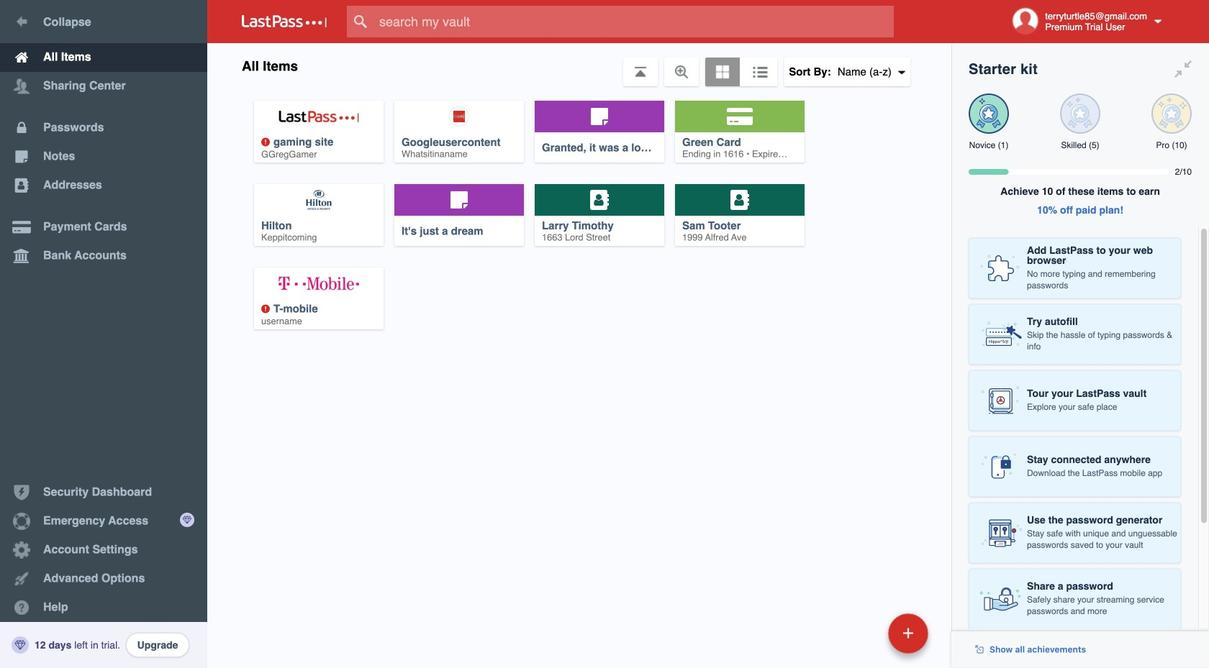 Task type: locate. For each thing, give the bounding box(es) containing it.
new item navigation
[[790, 610, 938, 669]]

lastpass image
[[242, 15, 327, 28]]

vault options navigation
[[207, 43, 952, 86]]



Task type: describe. For each thing, give the bounding box(es) containing it.
search my vault text field
[[347, 6, 922, 37]]

main navigation navigation
[[0, 0, 207, 669]]

Search search field
[[347, 6, 922, 37]]

new item element
[[790, 613, 934, 655]]



Task type: vqa. For each thing, say whether or not it's contained in the screenshot.
Vault options navigation
yes



